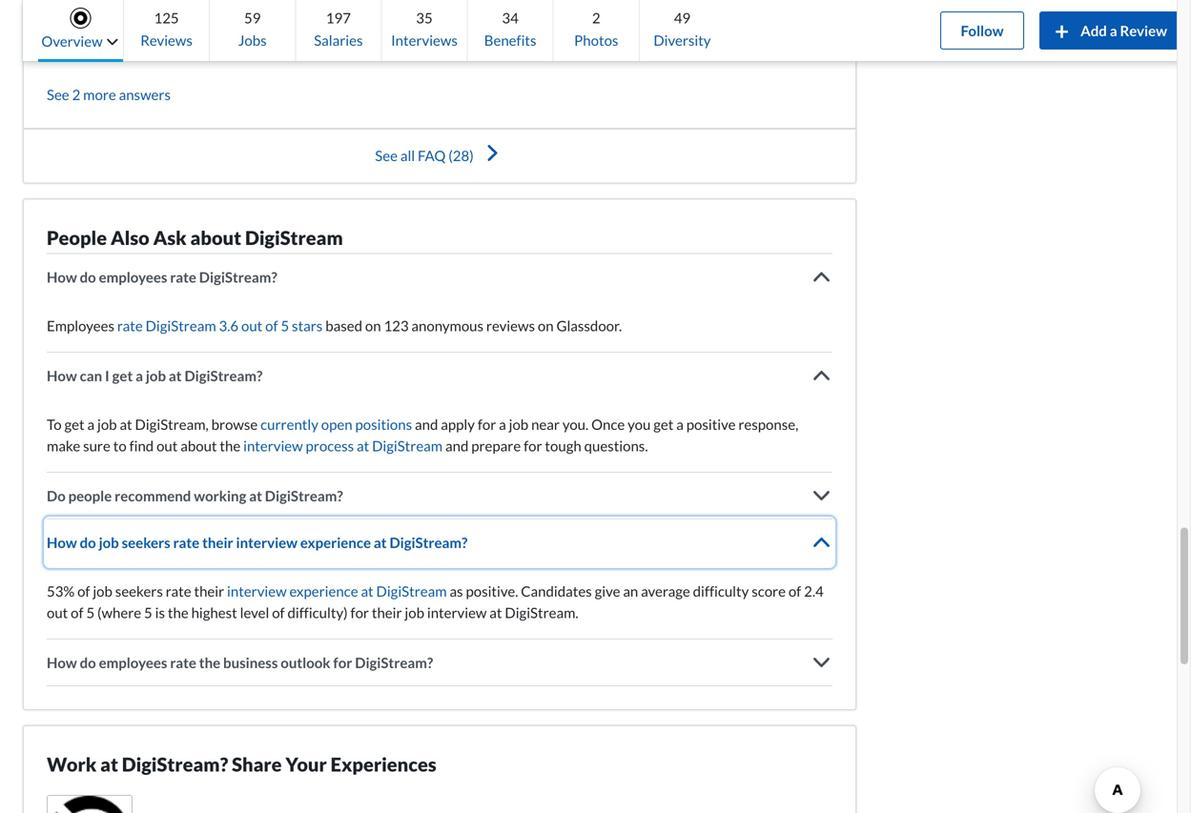 Task type: vqa. For each thing, say whether or not it's contained in the screenshot.
the right Asml Logo
no



Task type: describe. For each thing, give the bounding box(es) containing it.
of right level
[[272, 604, 285, 621]]

read
[[47, 41, 79, 59]]

123
[[384, 317, 409, 334]]

interview process at digistream and prepare for tough questions.
[[243, 437, 648, 455]]

2 terrible, from the left
[[224, 0, 274, 0]]

35
[[416, 9, 433, 26]]

see 2 more answers
[[47, 86, 171, 103]]

apply
[[441, 416, 475, 433]]

...pay is terrible, benefits are terrible, people are terrible, management is all over the place, training is horrendous....
[[47, 0, 603, 22]]

benefits
[[147, 0, 198, 0]]

working
[[194, 487, 246, 505]]

0 horizontal spatial 2
[[72, 86, 80, 103]]

ask
[[153, 227, 187, 249]]

the inside the and apply for a job near you. once you get a positive response, make sure to find out about the
[[220, 437, 241, 455]]

job inside as positive. candidates give an average difficulty score of 2.4 out of 5 (where 5 is the highest level of difficulty) for their job interview at digistream.
[[405, 604, 424, 621]]

out inside the and apply for a job near you. once you get a positive response, make sure to find out about the
[[157, 437, 178, 455]]

positive
[[687, 416, 736, 433]]

2 are from the left
[[322, 0, 343, 0]]

experience for digistream?
[[300, 534, 371, 551]]

currently open positions link
[[261, 416, 412, 433]]

at inside how do job seekers rate their interview experience at digistream? dropdown button
[[374, 534, 387, 551]]

interview experience at digistream link
[[227, 583, 447, 600]]

2 on from the left
[[538, 317, 554, 334]]

for inside dropdown button
[[333, 654, 352, 672]]

is right training
[[98, 5, 108, 22]]

197
[[326, 9, 351, 26]]

53%
[[47, 583, 75, 600]]

get inside dropdown button
[[112, 367, 133, 384]]

follow button
[[941, 11, 1024, 50]]

level
[[240, 604, 269, 621]]

(where
[[97, 604, 141, 621]]

how do employees rate the business outlook for digistream?
[[47, 654, 433, 672]]

digistream down 'positions'
[[372, 437, 443, 455]]

all inside button
[[401, 147, 415, 164]]

is up 34 benefits at the left
[[483, 0, 493, 0]]

125
[[154, 9, 179, 26]]

get inside the and apply for a job near you. once you get a positive response, make sure to find out about the
[[654, 416, 674, 433]]

how do employees rate digistream?
[[47, 268, 277, 286]]

3 terrible, from the left
[[345, 0, 396, 0]]

digistream left 3.6
[[146, 317, 216, 334]]

once
[[591, 416, 625, 433]]

a left positive in the right of the page
[[677, 416, 684, 433]]

digistream? down as positive. candidates give an average difficulty score of 2.4 out of 5 (where 5 is the highest level of difficulty) for their job interview at digistream.
[[355, 654, 433, 672]]

35 interviews
[[391, 9, 458, 49]]

faq
[[418, 147, 446, 164]]

125 reviews
[[140, 9, 193, 49]]

reviews
[[140, 31, 193, 49]]

...pay
[[47, 0, 79, 0]]

jobs
[[238, 31, 267, 49]]

their for of
[[194, 583, 224, 600]]

work
[[47, 754, 97, 776]]

see all faq (28)
[[375, 147, 474, 164]]

is inside as positive. candidates give an average difficulty score of 2.4 out of 5 (where 5 is the highest level of difficulty) for their job interview at digistream.
[[155, 604, 165, 621]]

as
[[450, 583, 463, 600]]

a up sure
[[87, 416, 95, 433]]

the inside ...pay is terrible, benefits are terrible, people are terrible, management is all over the place, training is horrendous....
[[544, 0, 564, 0]]

overview
[[41, 32, 103, 50]]

glassdoor.
[[557, 317, 622, 334]]

how for how can i get a job at digistream?
[[47, 367, 77, 384]]

answers
[[119, 86, 171, 103]]

their inside as positive. candidates give an average difficulty score of 2.4 out of 5 (where 5 is the highest level of difficulty) for their job interview at digistream.
[[372, 604, 402, 621]]

of down 53%
[[71, 604, 84, 621]]

stars
[[292, 317, 323, 334]]

interview down currently
[[243, 437, 303, 455]]

business
[[223, 654, 278, 672]]

highest
[[191, 604, 237, 621]]

do people recommend working at digistream?
[[47, 487, 343, 505]]

rate digistream 3.6 out of 5 stars link
[[117, 317, 323, 334]]

do for rate
[[80, 268, 96, 286]]

to
[[47, 416, 62, 433]]

as positive. candidates give an average difficulty score of 2.4 out of 5 (where 5 is the highest level of difficulty) for their job interview at digistream.
[[47, 583, 824, 621]]

follow
[[961, 22, 1004, 39]]

you.
[[563, 416, 589, 433]]

candidates
[[521, 583, 592, 600]]

the inside dropdown button
[[199, 654, 220, 672]]

digistream? up 3.6
[[199, 268, 277, 286]]

management
[[398, 0, 480, 0]]

experience for digistream
[[289, 583, 358, 600]]

49
[[674, 9, 691, 26]]

people
[[47, 227, 107, 249]]

59
[[244, 9, 261, 26]]

share
[[232, 754, 282, 776]]

how for how do job seekers rate their interview experience at digistream?
[[47, 534, 77, 551]]

job inside how do job seekers rate their interview experience at digistream? dropdown button
[[99, 534, 119, 551]]

how do job seekers rate their interview experience at digistream? button
[[47, 520, 833, 566]]

34 benefits
[[484, 9, 537, 49]]

2.4
[[804, 583, 824, 600]]

of left 2.4
[[789, 583, 802, 600]]

at down 'positions'
[[357, 437, 369, 455]]

how for how do employees rate the business outlook for digistream?
[[47, 654, 77, 672]]

difficulty
[[693, 583, 749, 600]]

see all faq (28) button
[[360, 141, 520, 171]]

process
[[306, 437, 354, 455]]

0 horizontal spatial 5
[[86, 604, 95, 621]]

to
[[113, 437, 127, 455]]

positions
[[355, 416, 412, 433]]

is up training
[[81, 0, 91, 0]]

near
[[531, 416, 560, 433]]

0 vertical spatial more
[[82, 41, 116, 59]]

rate up highest
[[166, 583, 191, 600]]

interview process at digistream link
[[243, 437, 443, 455]]

digistream logo image
[[48, 796, 132, 814]]

people inside ...pay is terrible, benefits are terrible, people are terrible, management is all over the place, training is horrendous....
[[277, 0, 319, 0]]

interviews
[[391, 31, 458, 49]]

53% of job seekers rate their interview experience at digistream
[[47, 583, 447, 600]]

for inside as positive. candidates give an average difficulty score of 2.4 out of 5 (where 5 is the highest level of difficulty) for their job interview at digistream.
[[351, 604, 369, 621]]

can
[[80, 367, 102, 384]]

how can i get a job at digistream?
[[47, 367, 263, 384]]

197 salaries
[[314, 9, 363, 49]]

score
[[752, 583, 786, 600]]

questions.
[[584, 437, 648, 455]]

interview up level
[[227, 583, 287, 600]]

employees for the
[[99, 654, 167, 672]]

response,
[[739, 416, 799, 433]]

seekers for of
[[115, 583, 163, 600]]

do people recommend working at digistream? button
[[47, 473, 833, 519]]

1 horizontal spatial 5
[[144, 604, 152, 621]]

1 vertical spatial more
[[83, 86, 116, 103]]



Task type: locate. For each thing, give the bounding box(es) containing it.
see left faq in the left top of the page
[[375, 147, 398, 164]]

for
[[478, 416, 496, 433], [524, 437, 542, 455], [351, 604, 369, 621], [333, 654, 352, 672]]

how for how do employees rate digistream?
[[47, 268, 77, 286]]

at right "work"
[[100, 754, 118, 776]]

2 horizontal spatial 5
[[281, 317, 289, 334]]

digistream up stars
[[245, 227, 343, 249]]

a right add
[[1110, 22, 1118, 39]]

i
[[105, 367, 109, 384]]

to get a job at digistream, browse currently open positions
[[47, 416, 412, 433]]

do for of
[[80, 534, 96, 551]]

2 horizontal spatial out
[[241, 317, 263, 334]]

interview up the 53% of job seekers rate their interview experience at digistream
[[236, 534, 298, 551]]

digistream
[[245, 227, 343, 249], [146, 317, 216, 334], [372, 437, 443, 455], [376, 583, 447, 600]]

over
[[513, 0, 541, 0]]

review
[[1120, 22, 1168, 39]]

2
[[592, 9, 601, 26], [72, 86, 80, 103]]

about inside the and apply for a job near you. once you get a positive response, make sure to find out about the
[[181, 437, 217, 455]]

1 horizontal spatial terrible,
[[224, 0, 274, 0]]

benefits
[[484, 31, 537, 49]]

0 vertical spatial all
[[495, 0, 510, 0]]

34
[[502, 9, 519, 26]]

a inside dropdown button
[[136, 367, 143, 384]]

the down to get a job at digistream, browse currently open positions
[[220, 437, 241, 455]]

rate right employees
[[117, 317, 143, 334]]

2 do from the top
[[80, 534, 96, 551]]

see 2 more answers link
[[47, 86, 171, 103]]

employees down (where
[[99, 654, 167, 672]]

do
[[47, 487, 66, 505]]

how can i get a job at digistream? button
[[47, 353, 833, 399]]

at inside how can i get a job at digistream? dropdown button
[[169, 367, 182, 384]]

1 horizontal spatial people
[[277, 0, 319, 0]]

the right over
[[544, 0, 564, 0]]

see for see all faq (28)
[[375, 147, 398, 164]]

0 vertical spatial 2
[[592, 9, 601, 26]]

for down interview experience at digistream link
[[351, 604, 369, 621]]

1 vertical spatial their
[[194, 583, 224, 600]]

59 jobs
[[238, 9, 267, 49]]

job right i
[[146, 367, 166, 384]]

their down interview experience at digistream link
[[372, 604, 402, 621]]

outlook
[[281, 654, 331, 672]]

how down people
[[47, 268, 77, 286]]

out inside as positive. candidates give an average difficulty score of 2.4 out of 5 (where 5 is the highest level of difficulty) for their job interview at digistream.
[[47, 604, 68, 621]]

at down "positive." at the left bottom of the page
[[490, 604, 502, 621]]

and inside the and apply for a job near you. once you get a positive response, make sure to find out about the
[[415, 416, 438, 433]]

seekers inside dropdown button
[[122, 534, 170, 551]]

1 vertical spatial experience
[[289, 583, 358, 600]]

employees inside 'how do employees rate digistream?' dropdown button
[[99, 268, 167, 286]]

interview
[[243, 437, 303, 455], [236, 534, 298, 551], [227, 583, 287, 600], [427, 604, 487, 621]]

browse
[[211, 416, 258, 433]]

0 horizontal spatial see
[[47, 86, 69, 103]]

interview down as
[[427, 604, 487, 621]]

0 vertical spatial seekers
[[122, 534, 170, 551]]

terrible, up the horrendous.... on the top left of page
[[94, 0, 144, 0]]

1 employees from the top
[[99, 268, 167, 286]]

diversity
[[654, 31, 711, 49]]

2 vertical spatial their
[[372, 604, 402, 621]]

employees
[[99, 268, 167, 286], [99, 654, 167, 672]]

are up '197'
[[322, 0, 343, 0]]

1 vertical spatial seekers
[[115, 583, 163, 600]]

1 terrible, from the left
[[94, 0, 144, 0]]

your
[[286, 754, 327, 776]]

interview inside dropdown button
[[236, 534, 298, 551]]

1 vertical spatial people
[[68, 487, 112, 505]]

0 vertical spatial about
[[190, 227, 241, 249]]

terrible,
[[94, 0, 144, 0], [224, 0, 274, 0], [345, 0, 396, 0]]

see inside see all faq (28) button
[[375, 147, 398, 164]]

recommend
[[115, 487, 191, 505]]

3 do from the top
[[80, 654, 96, 672]]

more
[[82, 41, 116, 59], [83, 86, 116, 103]]

sure
[[83, 437, 111, 455]]

read more
[[47, 41, 116, 59]]

out down 53%
[[47, 604, 68, 621]]

2 horizontal spatial get
[[654, 416, 674, 433]]

1 horizontal spatial see
[[375, 147, 398, 164]]

people up 197 salaries
[[277, 0, 319, 0]]

1 horizontal spatial are
[[322, 0, 343, 0]]

0 horizontal spatial and
[[415, 416, 438, 433]]

terrible, up 59
[[224, 0, 274, 0]]

job
[[146, 367, 166, 384], [97, 416, 117, 433], [509, 416, 529, 433], [99, 534, 119, 551], [93, 583, 112, 600], [405, 604, 424, 621]]

how down 53%
[[47, 654, 77, 672]]

also
[[111, 227, 150, 249]]

of left stars
[[265, 317, 278, 334]]

how inside dropdown button
[[47, 534, 77, 551]]

all inside ...pay is terrible, benefits are terrible, people are terrible, management is all over the place, training is horrendous....
[[495, 0, 510, 0]]

5 left (where
[[86, 604, 95, 621]]

see
[[47, 86, 69, 103], [375, 147, 398, 164]]

1 on from the left
[[365, 317, 381, 334]]

about right the ask
[[190, 227, 241, 249]]

get right i
[[112, 367, 133, 384]]

digistream? left the share
[[122, 754, 228, 776]]

0 horizontal spatial are
[[201, 0, 221, 0]]

job inside how can i get a job at digistream? dropdown button
[[146, 367, 166, 384]]

rate inside dropdown button
[[173, 534, 200, 551]]

1 vertical spatial out
[[157, 437, 178, 455]]

horrendous....
[[111, 5, 196, 22]]

digistream?
[[199, 268, 277, 286], [185, 367, 263, 384], [265, 487, 343, 505], [390, 534, 468, 551], [355, 654, 433, 672], [122, 754, 228, 776]]

and up 'interview process at digistream and prepare for tough questions.'
[[415, 416, 438, 433]]

and down apply
[[445, 437, 469, 455]]

at inside do people recommend working at digistream? dropdown button
[[249, 487, 262, 505]]

how left the can
[[47, 367, 77, 384]]

add
[[1081, 22, 1107, 39]]

how do job seekers rate their interview experience at digistream?
[[47, 534, 468, 551]]

all left faq in the left top of the page
[[401, 147, 415, 164]]

anonymous
[[412, 317, 484, 334]]

digistream left as
[[376, 583, 447, 600]]

1 are from the left
[[201, 0, 221, 0]]

prepare
[[471, 437, 521, 455]]

1 vertical spatial 2
[[72, 86, 80, 103]]

experience up difficulty)
[[289, 583, 358, 600]]

terrible, up '197'
[[345, 0, 396, 0]]

for down the near
[[524, 437, 542, 455]]

0 horizontal spatial get
[[64, 416, 85, 433]]

5 right (where
[[144, 604, 152, 621]]

0 horizontal spatial out
[[47, 604, 68, 621]]

reviews
[[486, 317, 535, 334]]

more right read
[[82, 41, 116, 59]]

of right 53%
[[77, 583, 90, 600]]

0 vertical spatial employees
[[99, 268, 167, 286]]

2 vertical spatial do
[[80, 654, 96, 672]]

employees for digistream?
[[99, 268, 167, 286]]

how do employees rate the business outlook for digistream? button
[[47, 640, 833, 686]]

employees down also
[[99, 268, 167, 286]]

seekers up (where
[[115, 583, 163, 600]]

job inside the and apply for a job near you. once you get a positive response, make sure to find out about the
[[509, 416, 529, 433]]

how down the do
[[47, 534, 77, 551]]

job down recommend
[[99, 534, 119, 551]]

1 vertical spatial do
[[80, 534, 96, 551]]

experience inside dropdown button
[[300, 534, 371, 551]]

0 vertical spatial experience
[[300, 534, 371, 551]]

the
[[544, 0, 564, 0], [220, 437, 241, 455], [168, 604, 189, 621], [199, 654, 220, 672]]

see for see 2 more answers
[[47, 86, 69, 103]]

at up digistream,
[[169, 367, 182, 384]]

2 down place,
[[592, 9, 601, 26]]

for right outlook
[[333, 654, 352, 672]]

0 vertical spatial their
[[202, 534, 233, 551]]

digistream,
[[135, 416, 209, 433]]

1 vertical spatial all
[[401, 147, 415, 164]]

0 vertical spatial do
[[80, 268, 96, 286]]

seekers down recommend
[[122, 534, 170, 551]]

and apply for a job near you. once you get a positive response, make sure to find out about the
[[47, 416, 799, 455]]

currently
[[261, 416, 319, 433]]

is right (where
[[155, 604, 165, 621]]

1 vertical spatial and
[[445, 437, 469, 455]]

their up highest
[[194, 583, 224, 600]]

average
[[641, 583, 690, 600]]

about down digistream,
[[181, 437, 217, 455]]

see down read
[[47, 86, 69, 103]]

2 photos
[[574, 9, 619, 49]]

the left highest
[[168, 604, 189, 621]]

49 diversity
[[654, 9, 711, 49]]

salaries
[[314, 31, 363, 49]]

2 how from the top
[[47, 367, 77, 384]]

experience up interview experience at digistream link
[[300, 534, 371, 551]]

1 do from the top
[[80, 268, 96, 286]]

are right benefits
[[201, 0, 221, 0]]

digistream? down do people recommend working at digistream? dropdown button
[[390, 534, 468, 551]]

at right working
[[249, 487, 262, 505]]

people also ask about digistream
[[47, 227, 343, 249]]

you
[[628, 416, 651, 433]]

2 vertical spatial out
[[47, 604, 68, 621]]

out down digistream,
[[157, 437, 178, 455]]

2 down read more
[[72, 86, 80, 103]]

for up the prepare
[[478, 416, 496, 433]]

1 vertical spatial employees
[[99, 654, 167, 672]]

0 vertical spatial see
[[47, 86, 69, 103]]

4 how from the top
[[47, 654, 77, 672]]

0 horizontal spatial terrible,
[[94, 0, 144, 0]]

and
[[415, 416, 438, 433], [445, 437, 469, 455]]

0 horizontal spatial all
[[401, 147, 415, 164]]

their down working
[[202, 534, 233, 551]]

0 vertical spatial out
[[241, 317, 263, 334]]

for inside the and apply for a job near you. once you get a positive response, make sure to find out about the
[[478, 416, 496, 433]]

employees inside how do employees rate the business outlook for digistream? dropdown button
[[99, 654, 167, 672]]

on right reviews at top
[[538, 317, 554, 334]]

experiences
[[331, 754, 437, 776]]

their for do
[[202, 534, 233, 551]]

at inside as positive. candidates give an average difficulty score of 2.4 out of 5 (where 5 is the highest level of difficulty) for their job interview at digistream.
[[490, 604, 502, 621]]

on left 123
[[365, 317, 381, 334]]

1 horizontal spatial get
[[112, 367, 133, 384]]

rate down "people also ask about digistream"
[[170, 268, 196, 286]]

at up to
[[120, 416, 132, 433]]

1 horizontal spatial and
[[445, 437, 469, 455]]

read more link
[[47, 41, 116, 59]]

based
[[325, 317, 362, 334]]

0 vertical spatial people
[[277, 0, 319, 0]]

digistream? up to get a job at digistream, browse currently open positions
[[185, 367, 263, 384]]

people
[[277, 0, 319, 0], [68, 487, 112, 505]]

digistream? down process
[[265, 487, 343, 505]]

1 horizontal spatial out
[[157, 437, 178, 455]]

open
[[321, 416, 353, 433]]

3 how from the top
[[47, 534, 77, 551]]

all up 34 at the top of the page
[[495, 0, 510, 0]]

at up interview experience at digistream link
[[374, 534, 387, 551]]

an
[[623, 583, 638, 600]]

do inside dropdown button
[[80, 534, 96, 551]]

1 how from the top
[[47, 268, 77, 286]]

people inside do people recommend working at digistream? dropdown button
[[68, 487, 112, 505]]

seekers for do
[[122, 534, 170, 551]]

photos
[[574, 31, 619, 49]]

people right the do
[[68, 487, 112, 505]]

tough
[[545, 437, 582, 455]]

1 horizontal spatial on
[[538, 317, 554, 334]]

on
[[365, 317, 381, 334], [538, 317, 554, 334]]

at down how do job seekers rate their interview experience at digistream? dropdown button
[[361, 583, 374, 600]]

positive.
[[466, 583, 518, 600]]

give
[[595, 583, 620, 600]]

at
[[169, 367, 182, 384], [120, 416, 132, 433], [357, 437, 369, 455], [249, 487, 262, 505], [374, 534, 387, 551], [361, 583, 374, 600], [490, 604, 502, 621], [100, 754, 118, 776]]

rate down highest
[[170, 654, 196, 672]]

digistream? inside dropdown button
[[390, 534, 468, 551]]

a up the prepare
[[499, 416, 506, 433]]

0 vertical spatial and
[[415, 416, 438, 433]]

job up how do employees rate the business outlook for digistream? dropdown button
[[405, 604, 424, 621]]

2 inside 2 photos
[[592, 9, 601, 26]]

training
[[47, 5, 95, 22]]

digistream.
[[505, 604, 579, 621]]

3.6
[[219, 317, 239, 334]]

get right 'you'
[[654, 416, 674, 433]]

1 vertical spatial see
[[375, 147, 398, 164]]

1 horizontal spatial all
[[495, 0, 510, 0]]

more left answers at the left
[[83, 86, 116, 103]]

5 left stars
[[281, 317, 289, 334]]

a right i
[[136, 367, 143, 384]]

0 horizontal spatial people
[[68, 487, 112, 505]]

job up sure
[[97, 416, 117, 433]]

is
[[81, 0, 91, 0], [483, 0, 493, 0], [98, 5, 108, 22], [155, 604, 165, 621]]

out right 3.6
[[241, 317, 263, 334]]

2 employees from the top
[[99, 654, 167, 672]]

get right to on the left of page
[[64, 416, 85, 433]]

2 horizontal spatial terrible,
[[345, 0, 396, 0]]

1 vertical spatial about
[[181, 437, 217, 455]]

the inside as positive. candidates give an average difficulty score of 2.4 out of 5 (where 5 is the highest level of difficulty) for their job interview at digistream.
[[168, 604, 189, 621]]

0 horizontal spatial on
[[365, 317, 381, 334]]

job left the near
[[509, 416, 529, 433]]

the left business
[[199, 654, 220, 672]]

1 horizontal spatial 2
[[592, 9, 601, 26]]

job up (where
[[93, 583, 112, 600]]

their inside dropdown button
[[202, 534, 233, 551]]

rate down do people recommend working at digistream?
[[173, 534, 200, 551]]

employees rate digistream 3.6 out of 5 stars based on 123 anonymous reviews on glassdoor.
[[47, 317, 622, 334]]

interview inside as positive. candidates give an average difficulty score of 2.4 out of 5 (where 5 is the highest level of difficulty) for their job interview at digistream.
[[427, 604, 487, 621]]



